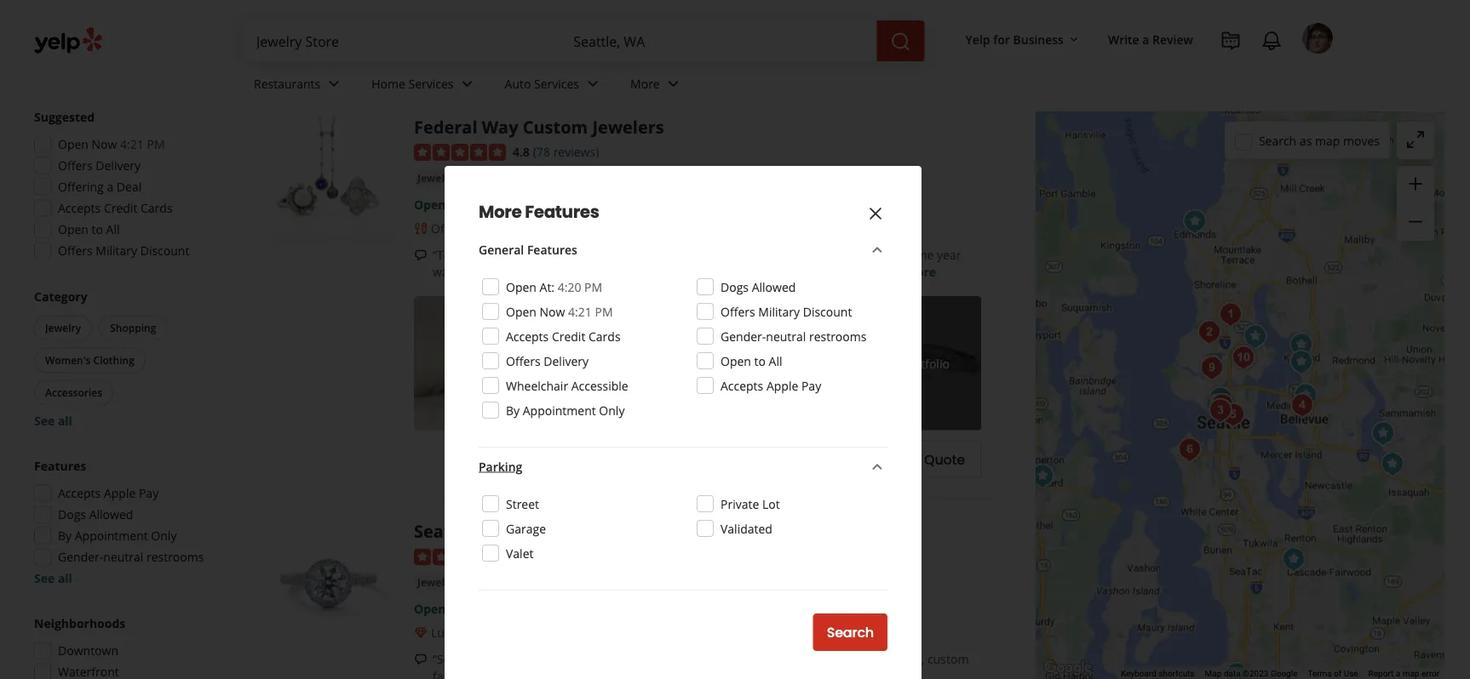 Task type: locate. For each thing, give the bounding box(es) containing it.
gender- up neighborhoods
[[58, 549, 103, 566]]

services left 24 chevron down v2 image
[[408, 75, 454, 92]]

0 vertical spatial shopping
[[295, 7, 342, 21]]

neutral up neighborhoods
[[103, 549, 143, 566]]

offers up offering
[[58, 158, 93, 174]]

1 horizontal spatial allowed
[[752, 279, 796, 295]]

map left error at the bottom of page
[[1403, 669, 1420, 679]]

military down staff
[[758, 304, 800, 320]]

24 chevron down v2 image inside parking dropdown button
[[867, 457, 888, 477]]

1 vertical spatial accepts credit cards
[[506, 328, 621, 345]]

jewelry right 16 chevron right v2 image
[[369, 7, 407, 21]]

offers military discount
[[58, 243, 189, 259], [721, 304, 852, 320]]

1 horizontal spatial by appointment only
[[506, 403, 625, 419]]

rated
[[462, 247, 492, 263]]

j lewis jewelry image
[[1289, 379, 1323, 413]]

search inside button
[[827, 624, 874, 643]]

0 vertical spatial search
[[1259, 133, 1297, 149]]

1 horizontal spatial accepts credit cards
[[506, 328, 621, 345]]

1 vertical spatial military
[[758, 304, 800, 320]]

apple inside more features dialog
[[767, 378, 798, 394]]

close image
[[866, 204, 886, 224]]

federal way custom jewelers image
[[1220, 658, 1254, 680]]

1 all from the top
[[58, 413, 72, 429]]

see all
[[34, 413, 72, 429], [34, 571, 72, 587]]

repair,
[[592, 247, 628, 263]]

1 vertical spatial discount
[[803, 304, 852, 320]]

diamonds up valet
[[478, 520, 564, 544]]

24 chevron down v2 image up of…"
[[867, 240, 888, 260]]

military
[[96, 243, 137, 259], [758, 304, 800, 320]]

0 vertical spatial to
[[92, 221, 103, 238]]

0 horizontal spatial 4:21
[[120, 136, 144, 152]]

jewelry repair down 4.8 star rating image at the top of page
[[417, 171, 491, 185]]

2 reviews) from the top
[[553, 548, 599, 564]]

and right fabrication
[[496, 669, 517, 680]]

0 vertical spatial military
[[96, 243, 137, 259]]

more for more
[[630, 75, 660, 92]]

©2023
[[1243, 669, 1269, 679]]

0 horizontal spatial open now 4:21 pm
[[58, 136, 165, 152]]

jewelry store
[[369, 7, 437, 21]]

see for features
[[34, 571, 55, 587]]

1 horizontal spatial offers delivery
[[506, 353, 589, 369]]

results
[[322, 68, 372, 87]]

0 vertical spatial appointment
[[523, 403, 596, 419]]

t anthony jewelers image
[[1285, 345, 1319, 380]]

1 vertical spatial repair
[[458, 576, 491, 590]]

discount down with at the right of page
[[803, 304, 852, 320]]

accepts credit cards inside group
[[58, 200, 173, 216]]

jewelry repair link down 5 star rating "image"
[[414, 574, 494, 591]]

store
[[410, 7, 437, 21], [444, 21, 498, 49]]

reviews) down "custom"
[[553, 143, 599, 160]]

a right the by
[[903, 247, 910, 263]]

joseph jewelry image
[[1204, 389, 1238, 423], [1285, 389, 1320, 423]]

1 & from the left
[[495, 247, 503, 263]]

1 vertical spatial credit
[[552, 328, 586, 345]]

jewelry repair down 5 star rating "image"
[[417, 576, 491, 590]]

0 horizontal spatial dogs
[[58, 507, 86, 523]]

pay inside more features dialog
[[802, 378, 821, 394]]

2 jewelry repair from the top
[[417, 576, 491, 590]]

1 vertical spatial all
[[769, 353, 782, 369]]

custom up on
[[751, 247, 792, 263]]

best
[[312, 21, 356, 49]]

cards up accessible at the left of page
[[589, 328, 621, 345]]

1 horizontal spatial custom
[[928, 651, 969, 668]]

24 chevron down v2 image down seattle,
[[583, 74, 603, 94]]

isadoras antique jewelry image
[[1201, 389, 1235, 423]]

shopping left 16 chevron right v2 image
[[295, 7, 342, 21]]

designs,
[[795, 247, 841, 263]]

offers down goldsmiths
[[721, 304, 755, 320]]

all up neighborhoods
[[58, 571, 72, 587]]

1 vertical spatial pay
[[139, 486, 159, 502]]

restrooms
[[809, 328, 867, 345], [146, 549, 204, 566]]

offers military discount inside more features dialog
[[721, 304, 852, 320]]

0 horizontal spatial gender-
[[58, 549, 103, 566]]

a inside group
[[107, 179, 113, 195]]

gender-neutral restrooms
[[721, 328, 867, 345], [58, 549, 204, 566]]

cards down deal at top
[[141, 200, 173, 216]]

reviews) right (31
[[553, 548, 599, 564]]

parking button
[[479, 457, 888, 479]]

diamonds for seattle
[[478, 520, 564, 544]]

only inside more features dialog
[[599, 403, 625, 419]]

a inside button
[[912, 450, 921, 469]]

pay
[[802, 378, 821, 394], [139, 486, 159, 502]]

diamonds for "seattle
[[478, 651, 535, 668]]

until up luxury
[[449, 601, 474, 617]]

1 vertical spatial jewelry repair button
[[414, 574, 494, 591]]

see
[[879, 356, 899, 372], [34, 413, 55, 429], [34, 571, 55, 587]]

0 vertical spatial now
[[92, 136, 117, 152]]

search left as
[[1259, 133, 1297, 149]]

1 diamonds from the top
[[478, 520, 564, 544]]

16 chevron right v2 image
[[274, 8, 288, 21]]

0 vertical spatial diamonds
[[478, 520, 564, 544]]

wedding
[[626, 669, 674, 680]]

1 16 speech v2 image from the top
[[414, 249, 428, 262]]

0 horizontal spatial appointment
[[75, 528, 148, 544]]

a right report
[[1396, 669, 1401, 679]]

& up goldsmiths
[[739, 247, 748, 263]]

women's clothing button
[[34, 348, 146, 374]]

1 vertical spatial by
[[58, 528, 72, 544]]

24 chevron down v2 image for auto services
[[583, 74, 603, 94]]

auto services link
[[491, 61, 617, 111]]

0 horizontal spatial military
[[96, 243, 137, 259]]

warranty.
[[433, 264, 486, 280]]

0 vertical spatial jewelry repair link
[[414, 170, 494, 187]]

1 vertical spatial jewelry repair
[[417, 576, 491, 590]]

None search field
[[243, 20, 928, 61]]

more for more features
[[479, 200, 522, 224]]

open to all
[[58, 221, 120, 238], [721, 353, 782, 369]]

2 services from the left
[[534, 75, 579, 92]]

neutral down staff
[[766, 328, 806, 345]]

discount inside group
[[140, 243, 189, 259]]

until for federal
[[449, 196, 474, 213]]

services inside "link"
[[408, 75, 454, 92]]

decades
[[828, 264, 874, 280]]

24 chevron down v2 image inside more link
[[663, 74, 684, 94]]

valet
[[506, 546, 534, 562]]

see up neighborhoods
[[34, 571, 55, 587]]

search for search
[[827, 624, 874, 643]]

now up offering a deal
[[92, 136, 117, 152]]

jewelry button
[[34, 316, 92, 341]]

more link
[[617, 61, 697, 111]]

0 horizontal spatial pay
[[139, 486, 159, 502]]

credit down 4:20
[[552, 328, 586, 345]]

2 all from the top
[[58, 571, 72, 587]]

sayuri celestial gems image
[[1366, 417, 1400, 451]]

0 vertical spatial offers delivery
[[58, 158, 141, 174]]

write a review link
[[1101, 24, 1200, 55]]

now inside more features dialog
[[540, 304, 565, 320]]

1 vertical spatial dogs allowed
[[58, 507, 133, 523]]

1 until from the top
[[449, 196, 474, 213]]

allowed inside more features dialog
[[752, 279, 796, 295]]

shopping inside button
[[110, 321, 156, 335]]

see all button down accessories 'button'
[[34, 413, 72, 429]]

luxury
[[431, 625, 469, 641]]

0 vertical spatial until
[[449, 196, 474, 213]]

group containing features
[[29, 458, 211, 587]]

use
[[1344, 669, 1358, 679]]

map
[[1205, 669, 1222, 679]]

0 vertical spatial 16 speech v2 image
[[414, 249, 428, 262]]

yelp left for
[[966, 31, 990, 47]]

1 see all button from the top
[[34, 413, 72, 429]]

see down accessories 'button'
[[34, 413, 55, 429]]

stórica studio image
[[1204, 394, 1238, 428]]

restrooms inside more features dialog
[[809, 328, 867, 345]]

brilliant earth image
[[1227, 341, 1261, 375], [1227, 341, 1261, 375]]

offers military discount down deal at top
[[58, 243, 189, 259]]

0 vertical spatial open to all
[[58, 221, 120, 238]]

24 chevron down v2 image down washington
[[663, 74, 684, 94]]

gender-neutral restrooms up neighborhoods
[[58, 549, 204, 566]]

0 horizontal spatial joseph jewelry image
[[1204, 389, 1238, 423]]

group
[[29, 109, 211, 265], [1397, 166, 1435, 241], [31, 288, 211, 430], [29, 458, 211, 587], [29, 615, 211, 680]]

accepts credit cards
[[58, 200, 173, 216], [506, 328, 621, 345]]

open now 4:21 pm
[[58, 136, 165, 152], [506, 304, 613, 320]]

repair up open until 5:30 pm
[[458, 576, 491, 590]]

delivery up deal at top
[[96, 158, 141, 174]]

ideal
[[685, 651, 712, 668]]

by appointment only inside more features dialog
[[506, 403, 625, 419]]

customized
[[469, 220, 533, 236]]

pm for &
[[504, 196, 522, 213]]

portfolio
[[902, 356, 950, 372]]

at:
[[540, 279, 555, 295]]

free
[[659, 651, 682, 668]]

1 vertical spatial offers military discount
[[721, 304, 852, 320]]

1 horizontal spatial 4:21
[[568, 304, 592, 320]]

1 jewelry repair link from the top
[[414, 170, 494, 187]]

24 chevron down v2 image inside auto services link
[[583, 74, 603, 94]]

top
[[245, 21, 283, 49]]

neighborhoods
[[34, 616, 125, 632]]

jewelry repair button
[[414, 170, 494, 187], [414, 574, 494, 591]]

0 horizontal spatial &
[[495, 247, 503, 263]]

open now 4:21 pm up offering a deal
[[58, 136, 165, 152]]

offers up wheelchair
[[506, 353, 541, 369]]

projects image
[[1221, 31, 1241, 51]]

features inside dropdown button
[[527, 242, 577, 258]]

yelp for yelp link on the left top of the page
[[245, 7, 267, 21]]

1 vertical spatial search
[[827, 624, 874, 643]]

0 vertical spatial see all button
[[34, 413, 72, 429]]

downtown
[[58, 643, 118, 659]]

0 horizontal spatial by
[[58, 528, 72, 544]]

offers military discount inside group
[[58, 243, 189, 259]]

offers delivery
[[58, 158, 141, 174], [506, 353, 589, 369]]

24 chevron down v2 image right the restaurants
[[324, 74, 344, 94]]

services for home services
[[408, 75, 454, 92]]

top 10 best jewelry store near seattle, washington
[[245, 21, 762, 49]]

yelp inside button
[[966, 31, 990, 47]]

1 vertical spatial open to all
[[721, 353, 782, 369]]

accepts credit cards up wheelchair accessible
[[506, 328, 621, 345]]

see all down accessories 'button'
[[34, 413, 72, 429]]

0 vertical spatial map
[[1315, 133, 1340, 149]]

open at: 4:20 pm
[[506, 279, 602, 295]]

jewelry repair button down 5 star rating "image"
[[414, 574, 494, 591]]

seattle
[[414, 520, 474, 544]]

reviews) for diamonds
[[553, 548, 599, 564]]

wheelchair accessible
[[506, 378, 628, 394]]

diamonds
[[478, 520, 564, 544], [478, 651, 535, 668]]

0 vertical spatial dogs allowed
[[721, 279, 796, 295]]

more inside business categories element
[[630, 75, 660, 92]]

1 horizontal spatial now
[[540, 304, 565, 320]]

discount
[[140, 243, 189, 259], [803, 304, 852, 320]]

4:21 down 4:20
[[568, 304, 592, 320]]

1 vertical spatial apple
[[104, 486, 136, 502]]

gender-neutral restrooms inside more features dialog
[[721, 328, 867, 345]]

keyboard shortcuts button
[[1121, 668, 1195, 680]]

error
[[1422, 669, 1440, 679]]

cards inside more features dialog
[[589, 328, 621, 345]]

until left 6:00
[[449, 196, 474, 213]]

16 chevron right v2 image
[[349, 8, 362, 21]]

0 vertical spatial by
[[506, 403, 520, 419]]

1 reviews) from the top
[[553, 143, 599, 160]]

1 horizontal spatial map
[[1403, 669, 1420, 679]]

services right the auto at the top left
[[534, 75, 579, 92]]

24 chevron down v2 image inside 'general features' dropdown button
[[867, 240, 888, 260]]

2 see all from the top
[[34, 571, 72, 587]]

accepts apple pay inside group
[[58, 486, 159, 502]]

shopping up clothing on the bottom left of the page
[[110, 321, 156, 335]]

1 vertical spatial map
[[1403, 669, 1420, 679]]

2 see all button from the top
[[34, 571, 72, 587]]

accessible
[[571, 378, 628, 394]]

1 horizontal spatial dogs allowed
[[721, 279, 796, 295]]

offers up category
[[58, 243, 93, 259]]

offers
[[58, 158, 93, 174], [431, 220, 466, 236], [58, 243, 93, 259], [721, 304, 755, 320], [506, 353, 541, 369]]

store up 24 chevron down v2 image
[[444, 21, 498, 49]]

more features dialog
[[0, 0, 1470, 680]]

0 horizontal spatial now
[[92, 136, 117, 152]]

0 horizontal spatial accepts apple pay
[[58, 486, 159, 502]]

1 horizontal spatial by
[[506, 403, 520, 419]]

1 vertical spatial offers delivery
[[506, 353, 589, 369]]

6:00
[[477, 196, 501, 213]]

credit inside group
[[104, 200, 137, 216]]

by
[[506, 403, 520, 419], [58, 528, 72, 544]]

lake street diamond company image
[[1285, 328, 1319, 362]]

now inside group
[[92, 136, 117, 152]]

4:21 up deal at top
[[120, 136, 144, 152]]

16 speech v2 image down 16 luxury v2 image
[[414, 653, 428, 667]]

24 chevron down v2 image for parking
[[867, 457, 888, 477]]

16 speech v2 image
[[414, 249, 428, 262], [414, 653, 428, 667]]

0 horizontal spatial open to all
[[58, 221, 120, 238]]

see all button for category
[[34, 413, 72, 429]]

24 chevron down v2 image for general features
[[867, 240, 888, 260]]

0 horizontal spatial services
[[408, 75, 454, 92]]

open now 4:21 pm inside more features dialog
[[506, 304, 613, 320]]

services for auto services
[[534, 75, 579, 92]]

federal way custom jewelers image
[[266, 115, 394, 243]]

1 vertical spatial yelp
[[966, 31, 990, 47]]

delivery up wheelchair accessible
[[544, 353, 589, 369]]

1 horizontal spatial gender-
[[721, 328, 766, 345]]

yelp left 16 chevron right v2 icon
[[245, 7, 267, 21]]

gender- inside group
[[58, 549, 103, 566]]

1 horizontal spatial apple
[[767, 378, 798, 394]]

1 vertical spatial neutral
[[103, 549, 143, 566]]

repair up open until 6:00 pm
[[458, 171, 491, 185]]

1 horizontal spatial open now 4:21 pm
[[506, 304, 613, 320]]

garage
[[506, 521, 546, 537]]

0 horizontal spatial to
[[92, 221, 103, 238]]

1 horizontal spatial joseph jewelry image
[[1285, 389, 1320, 423]]

shopping
[[295, 7, 342, 21], [110, 321, 156, 335]]

2 repair from the top
[[458, 576, 491, 590]]

loose
[[735, 651, 765, 668]]

2 16 speech v2 image from the top
[[414, 653, 428, 667]]

all for category
[[58, 413, 72, 429]]

open now 4:21 pm down open at: 4:20 pm at the top
[[506, 304, 613, 320]]

search for search as map moves
[[1259, 133, 1297, 149]]

16 luxury v2 image
[[414, 627, 428, 640]]

jewelry down 4.8 star rating image at the top of page
[[417, 171, 455, 185]]

&
[[495, 247, 503, 263], [739, 247, 748, 263]]

1 vertical spatial appointment
[[75, 528, 148, 544]]

1 jewelry repair from the top
[[417, 171, 491, 185]]

search up designer
[[827, 624, 874, 643]]

pm inside group
[[147, 136, 165, 152]]

features for more features
[[525, 200, 599, 224]]

5 star rating image
[[414, 549, 506, 566]]

0 horizontal spatial restrooms
[[146, 549, 204, 566]]

1 vertical spatial see all button
[[34, 571, 72, 587]]

1 see all from the top
[[34, 413, 72, 429]]

more up jewelers at top
[[630, 75, 660, 92]]

shortcuts
[[1159, 669, 1195, 679]]

see all up neighborhoods
[[34, 571, 72, 587]]

jewelry repair button down 4.8 star rating image at the top of page
[[414, 170, 494, 187]]

military down deal at top
[[96, 243, 137, 259]]

women's
[[45, 354, 91, 368]]

0 vertical spatial credit
[[104, 200, 137, 216]]

federal way custom jewelers link
[[414, 115, 664, 139]]

1 horizontal spatial all
[[769, 353, 782, 369]]

reviews) for way
[[553, 143, 599, 160]]

1 vertical spatial features
[[527, 242, 577, 258]]

1 services from the left
[[408, 75, 454, 92]]

1 horizontal spatial yelp
[[966, 31, 990, 47]]

notifications image
[[1262, 31, 1282, 51]]

jewelry down 5 star rating "image"
[[417, 576, 455, 590]]

features down solutions
[[527, 242, 577, 258]]

report a map error
[[1369, 669, 1440, 679]]

16 speech v2 image for federal way custom jewelers
[[414, 249, 428, 262]]

diamonds inside "seattle diamonds specializes in conflict-free ideal cut loose diamonds, designer jewelry, custom fabrication and engagement rings, wedding bands, anniversary rings, pendants,…"
[[478, 651, 535, 668]]

a for report
[[1396, 669, 1401, 679]]

j. rankin jewelers image
[[1178, 205, 1212, 239]]

gender- inside more features dialog
[[721, 328, 766, 345]]

1 joseph jewelry image from the left
[[1204, 389, 1238, 423]]

0 vertical spatial see all
[[34, 413, 72, 429]]

offers military discount down staff
[[721, 304, 852, 320]]

1 horizontal spatial accepts apple pay
[[721, 378, 821, 394]]

1 vertical spatial by appointment only
[[58, 528, 177, 544]]

rings, down in
[[593, 669, 623, 680]]

1 vertical spatial more
[[479, 200, 522, 224]]

1 vertical spatial open now 4:21 pm
[[506, 304, 613, 320]]

0 vertical spatial accepts apple pay
[[721, 378, 821, 394]]

custom inside "seattle diamonds specializes in conflict-free ideal cut loose diamonds, designer jewelry, custom fabrication and engagement rings, wedding bands, anniversary rings, pendants,…"
[[928, 651, 969, 668]]

a for offering
[[107, 179, 113, 195]]

diamonds up fabrication
[[478, 651, 535, 668]]

conflict-
[[614, 651, 659, 668]]

16 speech v2 image left ""top-"
[[414, 249, 428, 262]]

"top-
[[433, 247, 462, 263]]

0 horizontal spatial more
[[479, 200, 522, 224]]

credit down deal at top
[[104, 200, 137, 216]]

24 chevron down v2 image inside restaurants link
[[324, 74, 344, 94]]

write a review
[[1108, 31, 1193, 47]]

a left the quote
[[912, 450, 921, 469]]

report
[[1369, 669, 1394, 679]]

rings, down the diamonds,
[[785, 669, 816, 680]]

1 horizontal spatial cards
[[589, 328, 621, 345]]

16 offers custom solutions v2 image
[[414, 222, 428, 235]]

request
[[854, 450, 908, 469]]

1 vertical spatial diamonds
[[478, 651, 535, 668]]

accepts credit cards down deal at top
[[58, 200, 173, 216]]

a left deal at top
[[107, 179, 113, 195]]

1 horizontal spatial services
[[534, 75, 579, 92]]

0 horizontal spatial dogs allowed
[[58, 507, 133, 523]]

see left "portfolio"
[[879, 356, 899, 372]]

federal
[[414, 115, 478, 139]]

1 vertical spatial see all
[[34, 571, 72, 587]]

gender- down on
[[721, 328, 766, 345]]

1 vertical spatial accepts apple pay
[[58, 486, 159, 502]]

open until 6:00 pm
[[414, 196, 522, 213]]

a right write
[[1143, 31, 1150, 47]]

accepts
[[58, 200, 101, 216], [506, 328, 549, 345], [721, 378, 764, 394], [58, 486, 101, 502]]

gender-neutral restrooms down staff
[[721, 328, 867, 345]]

jewelry down category
[[45, 321, 81, 335]]

jewelers
[[592, 115, 664, 139]]

discount down deal at top
[[140, 243, 189, 259]]

2 diamonds from the top
[[478, 651, 535, 668]]

map right as
[[1315, 133, 1340, 149]]

custom right jewelry,
[[928, 651, 969, 668]]

offers for "top-
[[431, 220, 466, 236]]

review
[[1153, 31, 1193, 47]]

in
[[600, 651, 611, 668]]

baraka gems image
[[1193, 316, 1227, 350]]

0 horizontal spatial only
[[151, 528, 177, 544]]

1 vertical spatial allowed
[[89, 507, 133, 523]]

dogs inside more features dialog
[[721, 279, 749, 295]]

0 vertical spatial only
[[599, 403, 625, 419]]

16 info v2 image
[[375, 71, 389, 84]]

1 vertical spatial reviews)
[[553, 548, 599, 564]]

search as map moves
[[1259, 133, 1380, 149]]

rings,
[[593, 669, 623, 680], [785, 669, 816, 680]]

1 horizontal spatial and
[[625, 264, 646, 280]]

features down accessories 'button'
[[34, 458, 86, 474]]

offers delivery up wheelchair
[[506, 353, 589, 369]]

more up general
[[479, 200, 522, 224]]

more inside dialog
[[479, 200, 522, 224]]

features up ring
[[525, 200, 599, 224]]

all
[[106, 221, 120, 238], [769, 353, 782, 369]]

custom
[[523, 115, 588, 139]]

2 jewelry repair button from the top
[[414, 574, 494, 591]]

all down accessories 'button'
[[58, 413, 72, 429]]

now down open at: 4:20 pm at the top
[[540, 304, 565, 320]]

see all button up neighborhoods
[[34, 571, 72, 587]]

jewelry repair link down 4.8 star rating image at the top of page
[[414, 170, 494, 187]]

offers delivery up offering a deal
[[58, 158, 141, 174]]

neutral inside group
[[103, 549, 143, 566]]

offers up ""top-"
[[431, 220, 466, 236]]

2 until from the top
[[449, 601, 474, 617]]

1 vertical spatial until
[[449, 601, 474, 617]]

offers for offering
[[58, 158, 93, 174]]

1 vertical spatial custom
[[928, 651, 969, 668]]

moves
[[1343, 133, 1380, 149]]

business
[[1013, 31, 1064, 47]]

seattle diamonds image
[[1204, 382, 1238, 416]]

& up gia
[[495, 247, 503, 263]]

and down jewelry
[[625, 264, 646, 280]]

24 chevron down v2 image
[[324, 74, 344, 94], [583, 74, 603, 94], [663, 74, 684, 94], [867, 240, 888, 260], [867, 457, 888, 477]]

0 vertical spatial jewelry repair
[[417, 171, 491, 185]]

discount inside more features dialog
[[803, 304, 852, 320]]

24 chevron down v2 image left the quote
[[867, 457, 888, 477]]

features
[[525, 200, 599, 224], [527, 242, 577, 258], [34, 458, 86, 474]]

accepts credit cards inside more features dialog
[[506, 328, 621, 345]]

solutions
[[536, 220, 586, 236]]

master
[[649, 264, 688, 280]]

yelp for yelp for business
[[966, 31, 990, 47]]

1 horizontal spatial credit
[[552, 328, 586, 345]]

0 vertical spatial by appointment only
[[506, 403, 625, 419]]

store right 16 chevron right v2 image
[[410, 7, 437, 21]]



Task type: vqa. For each thing, say whether or not it's contained in the screenshot.
leftmost 'SHOPPING'
yes



Task type: describe. For each thing, give the bounding box(es) containing it.
2 vertical spatial features
[[34, 458, 86, 474]]

gemologists
[[555, 264, 622, 280]]

offers customized solutions
[[431, 220, 586, 236]]

auto services
[[505, 75, 579, 92]]

restrooms inside group
[[146, 549, 204, 566]]

see all button for features
[[34, 571, 72, 587]]

of
[[1334, 669, 1342, 679]]

all inside more features dialog
[[769, 353, 782, 369]]

terms of use
[[1308, 669, 1358, 679]]

terms
[[1308, 669, 1332, 679]]

neutral inside more features dialog
[[766, 328, 806, 345]]

map for moves
[[1315, 133, 1340, 149]]

gia
[[489, 264, 508, 280]]

to inside more features dialog
[[754, 353, 766, 369]]

custom inside the "top-rated & affordable ring repair, jewelry restoration & custom designs, backed by a one year warranty. gia trained gemologists and master goldsmiths on staff with decades of…"
[[751, 247, 792, 263]]

earth haven metaphysics image
[[1239, 320, 1273, 354]]

jewelry,
[[882, 651, 925, 668]]

5:30
[[477, 601, 501, 617]]

offering
[[58, 179, 104, 195]]

until for seattle
[[449, 601, 474, 617]]

accepts apple pay inside more features dialog
[[721, 378, 821, 394]]

2 & from the left
[[739, 247, 748, 263]]

quote
[[924, 450, 965, 469]]

on
[[755, 264, 770, 280]]

parking
[[479, 459, 523, 475]]

4:21 inside more features dialog
[[568, 304, 592, 320]]

all for features
[[58, 571, 72, 587]]

jewelry inside button
[[45, 321, 81, 335]]

1 repair from the top
[[458, 171, 491, 185]]

zoom in image
[[1406, 174, 1426, 194]]

diamonds,
[[768, 651, 826, 668]]

ring
[[567, 247, 589, 263]]

to inside group
[[92, 221, 103, 238]]

(78
[[533, 143, 550, 160]]

year
[[937, 247, 961, 263]]

terms of use link
[[1308, 669, 1358, 679]]

zoom out image
[[1406, 212, 1426, 232]]

backed
[[844, 247, 884, 263]]

sponsored results
[[245, 68, 372, 87]]

business categories element
[[240, 61, 1333, 111]]

marlow's fine jewelry image
[[1376, 448, 1410, 482]]

2 rings, from the left
[[785, 669, 816, 680]]

gender-neutral restrooms inside group
[[58, 549, 204, 566]]

home
[[372, 75, 405, 92]]

triangle
[[720, 575, 765, 591]]

2 jewelry repair link from the top
[[414, 574, 494, 591]]

open until 5:30 pm
[[414, 601, 522, 617]]

0 vertical spatial see
[[879, 356, 899, 372]]

open to all inside group
[[58, 221, 120, 238]]

5.0 link
[[513, 547, 530, 565]]

green lake jewelry works image
[[1214, 298, 1248, 332]]

see for category
[[34, 413, 55, 429]]

pm for cards
[[584, 279, 602, 295]]

kim-ngoc jewelry image
[[1216, 398, 1251, 432]]

menashe & sons jewelers image
[[1173, 433, 1207, 467]]

dogs allowed inside more features dialog
[[721, 279, 796, 295]]

exclusively brilliant image
[[1026, 460, 1060, 494]]

near
[[502, 21, 551, 49]]

filters
[[34, 14, 77, 33]]

denny
[[681, 575, 717, 591]]

16 info v2 image
[[988, 31, 1002, 45]]

24 chevron down v2 image for restaurants
[[324, 74, 344, 94]]

pendants,…"
[[819, 669, 888, 680]]

general features button
[[479, 240, 888, 262]]

restaurants link
[[240, 61, 358, 111]]

(31 reviews)
[[533, 548, 599, 564]]

more
[[905, 264, 936, 280]]

24 chevron down v2 image for more
[[663, 74, 684, 94]]

clothing
[[93, 354, 134, 368]]

0 horizontal spatial offers delivery
[[58, 158, 141, 174]]

16 chevron down v2 image
[[1067, 33, 1081, 47]]

military inside group
[[96, 243, 137, 259]]

military inside more features dialog
[[758, 304, 800, 320]]

group containing suggested
[[29, 109, 211, 265]]

designer
[[829, 651, 879, 668]]

map data ©2023 google
[[1205, 669, 1298, 679]]

a inside the "top-rated & affordable ring repair, jewelry restoration & custom designs, backed by a one year warranty. gia trained gemologists and master goldsmiths on staff with decades of…"
[[903, 247, 910, 263]]

pay inside group
[[139, 486, 159, 502]]

crane jewelers image
[[1205, 389, 1239, 423]]

search image
[[891, 32, 911, 52]]

yelp for business
[[966, 31, 1064, 47]]

1 horizontal spatial shopping
[[295, 7, 342, 21]]

home services link
[[358, 61, 491, 111]]

a for request
[[912, 450, 921, 469]]

0 horizontal spatial by appointment only
[[58, 528, 177, 544]]

seattle diamonds
[[414, 520, 564, 544]]

specializes
[[538, 651, 597, 668]]

joseph jewelry image
[[1204, 389, 1238, 423]]

"seattle diamonds specializes in conflict-free ideal cut loose diamonds, designer jewelry, custom fabrication and engagement rings, wedding bands, anniversary rings, pendants,…"
[[433, 651, 969, 680]]

keyboard
[[1121, 669, 1157, 679]]

denny triangle
[[681, 575, 765, 591]]

4.8
[[513, 143, 530, 160]]

street
[[506, 496, 539, 512]]

map for error
[[1403, 669, 1420, 679]]

google image
[[1040, 658, 1096, 680]]

category
[[34, 289, 87, 305]]

keyboard shortcuts
[[1121, 669, 1195, 679]]

staff
[[773, 264, 798, 280]]

sponsored
[[245, 68, 319, 87]]

offers for gender-
[[721, 304, 755, 320]]

more link
[[905, 264, 936, 280]]

0 vertical spatial open now 4:21 pm
[[58, 136, 165, 152]]

10
[[287, 21, 308, 49]]

group containing category
[[31, 288, 211, 430]]

0 horizontal spatial store
[[410, 7, 437, 21]]

pm for specializes
[[504, 601, 522, 617]]

a for write
[[1143, 31, 1150, 47]]

24 chevron down v2 image
[[457, 74, 478, 94]]

0 horizontal spatial delivery
[[96, 158, 141, 174]]

by
[[887, 247, 900, 263]]

1 horizontal spatial store
[[444, 21, 498, 49]]

open to all inside more features dialog
[[721, 353, 782, 369]]

jewelry store link
[[369, 7, 437, 21]]

request a quote
[[854, 450, 965, 469]]

map region
[[998, 69, 1470, 680]]

features for general features
[[527, 242, 577, 258]]

group containing neighborhoods
[[29, 615, 211, 680]]

appointment inside group
[[75, 528, 148, 544]]

delivery inside more features dialog
[[544, 353, 589, 369]]

4.8 star rating image
[[414, 144, 506, 161]]

federal way custom jewelers
[[414, 115, 664, 139]]

expand map image
[[1406, 129, 1426, 150]]

accessories button
[[34, 380, 113, 406]]

2 joseph jewelry image from the left
[[1285, 389, 1320, 423]]

jewelry up 16 info v2 image
[[360, 21, 440, 49]]

deal
[[117, 179, 142, 195]]

data
[[1224, 669, 1241, 679]]

validated
[[721, 521, 773, 537]]

restaurants
[[254, 75, 321, 92]]

private lot
[[721, 496, 780, 512]]

only inside group
[[151, 528, 177, 544]]

pm for deal
[[147, 136, 165, 152]]

general features
[[479, 242, 577, 258]]

see all for category
[[34, 413, 72, 429]]

seattle diamonds link
[[414, 520, 564, 544]]

seattle diamonds image
[[266, 520, 394, 648]]

northwest gold and diamond image
[[1277, 543, 1311, 577]]

16 speech v2 image for seattle diamonds
[[414, 653, 428, 667]]

with
[[801, 264, 825, 280]]

google
[[1271, 669, 1298, 679]]

offers delivery inside more features dialog
[[506, 353, 589, 369]]

0 vertical spatial all
[[106, 221, 120, 238]]

jewelry
[[632, 247, 671, 263]]

0 horizontal spatial allowed
[[89, 507, 133, 523]]

1 jewelry repair button from the top
[[414, 170, 494, 187]]

general
[[479, 242, 524, 258]]

olympic jewelry image
[[1195, 351, 1229, 385]]

by inside more features dialog
[[506, 403, 520, 419]]

report a map error link
[[1369, 669, 1440, 679]]

1 vertical spatial dogs
[[58, 507, 86, 523]]

appointment inside more features dialog
[[523, 403, 596, 419]]

way
[[482, 115, 518, 139]]

and inside "seattle diamonds specializes in conflict-free ideal cut loose diamonds, designer jewelry, custom fabrication and engagement rings, wedding bands, anniversary rings, pendants,…"
[[496, 669, 517, 680]]

4:21 inside group
[[120, 136, 144, 152]]

user actions element
[[952, 21, 1357, 126]]

0 horizontal spatial cards
[[141, 200, 173, 216]]

see portfolio link
[[847, 297, 981, 431]]

fabrication
[[433, 669, 493, 680]]

bands,
[[677, 669, 714, 680]]

see all for features
[[34, 571, 72, 587]]

and inside the "top-rated & affordable ring repair, jewelry restoration & custom designs, backed by a one year warranty. gia trained gemologists and master goldsmiths on staff with decades of…"
[[625, 264, 646, 280]]

write
[[1108, 31, 1140, 47]]

for
[[993, 31, 1010, 47]]

(31 reviews) link
[[533, 547, 599, 565]]

1 rings, from the left
[[593, 669, 623, 680]]

credit inside more features dialog
[[552, 328, 586, 345]]

search button
[[813, 614, 888, 652]]



